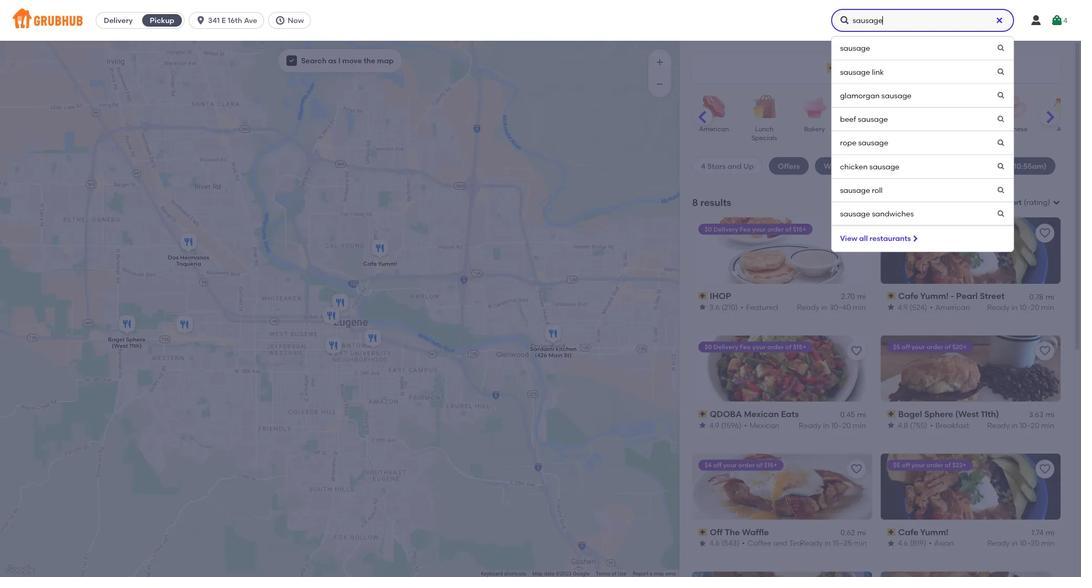 Task type: describe. For each thing, give the bounding box(es) containing it.
$0 delivery fee your order of $15+ for qdoba mexican eats
[[705, 344, 807, 351]]

4.9 for cafe yumm! - pearl street
[[898, 303, 908, 312]]

(west for bagel sphere (west 11th)
[[956, 409, 980, 419]]

sausage link
[[841, 67, 884, 76]]

• mexican
[[745, 421, 780, 430]]

delivery
[[881, 63, 910, 72]]

341 e 16th ave button
[[189, 12, 268, 29]]

ready for cafe yumm!
[[988, 539, 1010, 548]]

chicken
[[903, 125, 928, 133]]

sphere for bagel sphere (west 11th) sardarni kitchen (426 main st)
[[126, 336, 146, 343]]

chinese
[[1004, 125, 1028, 133]]

results
[[701, 197, 732, 208]]

2.70 mi
[[842, 292, 867, 301]]

breakfast
[[936, 421, 970, 430]]

taqueria
[[176, 261, 201, 268]]

bagel for bagel sphere (west 11th)
[[899, 409, 923, 419]]

chicken
[[841, 162, 868, 171]]

link
[[873, 67, 884, 76]]

mi for bagel sphere (west 11th)
[[1046, 410, 1055, 419]]

bakery
[[805, 125, 825, 133]]

• featured
[[741, 303, 779, 312]]

terms
[[596, 571, 611, 577]]

min for cafe yumm!
[[1042, 539, 1055, 548]]

in for bagel sphere (west 11th)
[[1012, 421, 1018, 430]]

shortcuts
[[504, 571, 527, 577]]

in for cafe yumm!
[[1012, 539, 1018, 548]]

sausage down sausage roll in the right of the page
[[841, 210, 871, 218]]

subscription pass image for ihop
[[699, 292, 708, 300]]

view
[[841, 234, 858, 243]]

15–25
[[833, 539, 853, 548]]

(755)
[[911, 421, 928, 430]]

roll
[[873, 186, 883, 195]]

off for cafe yumm! - pearl street
[[902, 225, 911, 233]]

$5 off your order of $20+
[[894, 344, 968, 351]]

and for up
[[728, 162, 742, 170]]

1 horizontal spatial asian
[[1058, 125, 1075, 133]]

bagel sphere (west 11th)
[[899, 409, 1000, 419]]

2 vertical spatial save this restaurant image
[[1039, 463, 1052, 476]]

4.9 (524)
[[898, 303, 928, 312]]

0.45
[[841, 410, 856, 419]]

11th) for bagel sphere (west 11th) sardarni kitchen (426 main st)
[[129, 343, 142, 350]]

0.78 mi
[[1030, 292, 1055, 301]]

the
[[364, 56, 376, 65]]

dos hermanos taqueria image
[[178, 232, 199, 255]]

1.74
[[1032, 529, 1044, 537]]

4 button
[[1051, 11, 1068, 30]]

now inside button
[[288, 16, 304, 25]]

unlock
[[844, 63, 869, 72]]

4.9 for qdoba mexican eats
[[710, 421, 720, 430]]

mexican for qdoba
[[744, 409, 779, 419]]

grubhub plus flag logo image
[[828, 63, 840, 73]]

subscription pass image for cafe yumm! - pearl street
[[887, 292, 897, 300]]

save this restaurant button for ihop
[[848, 224, 867, 243]]

in for ihop
[[822, 303, 828, 312]]

$5 for cafe yumm!
[[894, 462, 901, 469]]

map data ©2023 google
[[533, 571, 590, 577]]

$5 for bagel sphere (west 11th)
[[894, 344, 901, 351]]

delivery inside button
[[104, 16, 133, 25]]

yumm! for 4.9 (524)
[[921, 291, 949, 301]]

svg image inside now button
[[275, 15, 286, 26]]

qdoba mexican eats
[[710, 409, 799, 419]]

offers
[[778, 162, 800, 170]]

4.6 for cafe yumm!
[[898, 539, 909, 548]]

$5 for cafe yumm! - pearl street
[[894, 225, 901, 233]]

mi for ihop
[[858, 292, 867, 301]]

star icon image for off the waffle
[[699, 539, 707, 548]]

lunch
[[755, 125, 774, 133]]

dos
[[168, 254, 179, 261]]

(west for bagel sphere (west 11th) sardarni kitchen (426 main st)
[[112, 343, 128, 350]]

Search for food, convenience, alcohol... search field
[[832, 9, 1015, 32]]

your for bagel sphere (west 11th)
[[912, 344, 926, 351]]

16th
[[228, 16, 242, 25]]

• coffee and tea
[[743, 539, 802, 548]]

in for off the waffle
[[825, 539, 831, 548]]

0 vertical spatial american
[[700, 125, 730, 133]]

10–20 for qdoba mexican eats
[[832, 421, 851, 430]]

healthy
[[853, 125, 877, 133]]

off for bagel sphere (west 11th)
[[902, 344, 911, 351]]

• for ihop
[[741, 303, 744, 312]]

0 horizontal spatial asian
[[935, 539, 955, 548]]

cafe yumm! inside "map" region
[[363, 261, 398, 268]]

rope
[[841, 138, 857, 147]]

sausage sandwiches
[[841, 210, 914, 218]]

ihop image
[[174, 314, 195, 337]]

delivery for qdoba mexican eats
[[714, 344, 739, 351]]

proceed
[[782, 380, 812, 389]]

1 horizontal spatial american
[[936, 303, 971, 312]]

glamorgan sausage
[[841, 91, 912, 100]]

lunch specials image
[[746, 95, 783, 118]]

your for off the waffle
[[724, 462, 737, 469]]

ready in 10–20 min for bagel sphere (west 11th)
[[988, 421, 1055, 430]]

0 vertical spatial map
[[377, 56, 394, 65]]

ready in 10–20 min for cafe yumm! - pearl street
[[988, 303, 1055, 312]]

$22+
[[953, 462, 967, 469]]

italian
[[956, 125, 975, 133]]

terms of use
[[596, 571, 627, 577]]

chicken sausage
[[841, 162, 900, 171]]

4 stars and up
[[701, 162, 754, 170]]

open
[[972, 162, 992, 170]]

save this restaurant image for -
[[1039, 227, 1052, 239]]

google
[[573, 571, 590, 577]]

order for bagel sphere (west 11th)
[[927, 344, 944, 351]]

sausage up healthy
[[858, 115, 889, 124]]

bagel sphere (west 11th) image
[[117, 314, 138, 337]]

4 for 4
[[1064, 16, 1068, 25]]

eats
[[781, 409, 799, 419]]

save this restaurant image for bagel sphere (west 11th)
[[1039, 345, 1052, 358]]

save this restaurant image for off the waffle
[[851, 463, 863, 476]]

save this restaurant button for bagel sphere (west 11th)
[[1036, 342, 1055, 361]]

cafe yumm! image
[[370, 238, 391, 261]]

subscription pass image for off the waffle
[[699, 529, 708, 536]]

your for cafe yumm! - pearl street
[[912, 225, 926, 233]]

sausage right grubhub plus flag logo
[[841, 67, 871, 76]]

svg image inside 341 e 16th ave button
[[196, 15, 206, 26]]

off for cafe yumm!
[[902, 462, 911, 469]]

save this restaurant image for ihop
[[851, 227, 863, 239]]

(524)
[[910, 303, 928, 312]]

search
[[301, 56, 327, 65]]

a
[[650, 571, 653, 577]]

4.6 (819)
[[898, 539, 927, 548]]

cafe yumm! - pearl street image
[[330, 292, 351, 315]]

street
[[980, 291, 1005, 301]]

10–20 for cafe yumm!
[[1020, 539, 1040, 548]]

cafe inside "map" region
[[363, 261, 377, 268]]

up
[[744, 162, 754, 170]]

sausage left roll on the top right
[[841, 186, 871, 195]]

map
[[533, 571, 543, 577]]

sausage up unlock
[[841, 44, 871, 53]]

ready for bagel sphere (west 11th)
[[988, 421, 1010, 430]]

mi down rope sausage
[[856, 162, 865, 170]]

beef sausage
[[841, 115, 889, 124]]

open now (10:55am)
[[972, 162, 1047, 170]]

bagel for bagel sphere (west 11th) sardarni kitchen (426 main st)
[[108, 336, 124, 343]]

healthy image
[[847, 95, 884, 118]]

2.70
[[842, 292, 856, 301]]

star icon image for bagel sphere (west 11th)
[[887, 421, 896, 430]]

rope sausage
[[841, 138, 889, 147]]

mi for qdoba mexican eats
[[858, 410, 867, 419]]

delivery button
[[96, 12, 140, 29]]

10–20 for bagel sphere (west 11th)
[[1020, 421, 1040, 430]]

• for cafe yumm!
[[929, 539, 932, 548]]

data
[[544, 571, 555, 577]]

0.78
[[1030, 292, 1044, 301]]

plus icon image
[[655, 57, 665, 67]]

off for off the waffle
[[714, 462, 722, 469]]

coffee
[[748, 539, 772, 548]]

-
[[951, 291, 955, 301]]

min for cafe yumm! - pearl street
[[1042, 303, 1055, 312]]



Task type: locate. For each thing, give the bounding box(es) containing it.
• asian
[[929, 539, 955, 548]]

specials
[[752, 134, 778, 142]]

1 vertical spatial delivery
[[714, 225, 739, 233]]

$4 off your order of $15+
[[705, 462, 778, 469]]

subscription pass image right 0.62 mi
[[887, 529, 897, 536]]

4 inside button
[[1064, 16, 1068, 25]]

0 horizontal spatial 4.9
[[710, 421, 720, 430]]

$0 delivery fee your order of $15+
[[705, 225, 807, 233], [705, 344, 807, 351]]

subscription pass image for qdoba mexican eats
[[699, 411, 708, 418]]

bagel inside bagel sphere (west 11th) sardarni kitchen (426 main st)
[[108, 336, 124, 343]]

bakery image
[[797, 95, 833, 118]]

$0 delivery fee your order of $15+ down • featured
[[705, 344, 807, 351]]

1 horizontal spatial and
[[774, 539, 788, 548]]

sphere for bagel sphere (west 11th)
[[925, 409, 954, 419]]

mi
[[856, 162, 865, 170], [858, 292, 867, 301], [1046, 292, 1055, 301], [858, 410, 867, 419], [1046, 410, 1055, 419], [858, 529, 867, 537], [1046, 529, 1055, 537]]

save this restaurant image for eats
[[851, 345, 863, 358]]

now up search
[[288, 16, 304, 25]]

american down -
[[936, 303, 971, 312]]

mexican for •
[[750, 421, 780, 430]]

1 vertical spatial cafe
[[899, 291, 919, 301]]

save this restaurant button for off the waffle
[[848, 460, 867, 479]]

$0 for ihop
[[705, 225, 712, 233]]

0 vertical spatial now
[[288, 16, 304, 25]]

2 vertical spatial yumm!
[[921, 527, 949, 538]]

1 vertical spatial $0
[[705, 225, 712, 233]]

11th) down bagel sphere (west 11th) image
[[129, 343, 142, 350]]

0 vertical spatial 11th)
[[129, 343, 142, 350]]

svg image inside 4 button
[[1051, 14, 1064, 27]]

star icon image left 4.9 (524)
[[887, 303, 896, 312]]

1 vertical spatial now
[[994, 162, 1010, 170]]

order for off the waffle
[[739, 462, 755, 469]]

min down 3.63 mi on the right of the page
[[1042, 421, 1055, 430]]

1 horizontal spatial now
[[994, 162, 1010, 170]]

chinese image
[[998, 95, 1034, 118]]

star icon image for qdoba mexican eats
[[699, 421, 707, 430]]

svg image
[[196, 15, 206, 26], [275, 15, 286, 26], [996, 16, 1004, 25], [998, 44, 1006, 52], [289, 58, 295, 64], [998, 139, 1006, 147], [998, 162, 1006, 171], [998, 186, 1006, 195], [998, 210, 1006, 218], [912, 235, 920, 243]]

view all restaurants
[[841, 234, 912, 243]]

• down qdoba mexican eats
[[745, 421, 747, 430]]

proceed to checkout
[[782, 380, 858, 389]]

0 horizontal spatial 4
[[701, 162, 706, 170]]

ready for cafe yumm! - pearl street
[[988, 303, 1010, 312]]

mi for cafe yumm! - pearl street
[[1046, 292, 1055, 301]]

now right open on the right top of page
[[994, 162, 1010, 170]]

svg image
[[1031, 14, 1043, 27], [1051, 14, 1064, 27], [840, 15, 851, 26], [998, 68, 1006, 76], [998, 91, 1006, 100], [998, 115, 1006, 123], [867, 162, 875, 170]]

the
[[725, 527, 740, 538]]

0 vertical spatial delivery
[[104, 16, 133, 25]]

10–20 down 1.74
[[1020, 539, 1040, 548]]

min down 0.62 mi
[[854, 539, 868, 548]]

©2023
[[556, 571, 572, 577]]

0 horizontal spatial american
[[700, 125, 730, 133]]

order for cafe yumm!
[[927, 462, 944, 469]]

subscription pass image for cafe yumm!
[[887, 529, 897, 536]]

all
[[860, 234, 868, 243]]

star icon image
[[699, 303, 707, 312], [887, 303, 896, 312], [699, 421, 707, 430], [887, 421, 896, 430], [699, 539, 707, 548], [887, 539, 896, 548]]

3.63 mi
[[1030, 410, 1055, 419]]

2 4.6 from the left
[[898, 539, 909, 548]]

0 horizontal spatial (west
[[112, 343, 128, 350]]

subscription pass image left ihop
[[699, 292, 708, 300]]

mi right 0.62 at the bottom right of page
[[858, 529, 867, 537]]

proceed to checkout button
[[750, 375, 890, 394]]

yumm! inside "map" region
[[378, 261, 398, 268]]

$0 for qdoba mexican eats
[[705, 344, 712, 351]]

main navigation navigation
[[0, 0, 1082, 578]]

ready in 10–20 min for qdoba mexican eats
[[799, 421, 867, 430]]

save this restaurant button for qdoba mexican eats
[[848, 342, 867, 361]]

mi right 1.74
[[1046, 529, 1055, 537]]

subscription pass image right 2.70 mi
[[887, 292, 897, 300]]

move
[[343, 56, 362, 65]]

mi right the 0.78 at the bottom right of the page
[[1046, 292, 1055, 301]]

1 vertical spatial and
[[774, 539, 788, 548]]

mi right 0.45
[[858, 410, 867, 419]]

• right the (524)
[[930, 303, 933, 312]]

report a map error link
[[633, 571, 677, 577]]

off the waffle image
[[321, 305, 342, 329]]

2 $0 delivery fee your order of $15+ from the top
[[705, 344, 807, 351]]

10–20 down 0.45
[[832, 421, 851, 430]]

$0 down 3.6
[[705, 344, 712, 351]]

2 horizontal spatial 4
[[1064, 16, 1068, 25]]

2 vertical spatial save this restaurant image
[[851, 463, 863, 476]]

star icon image left '4.6 (543)'
[[699, 539, 707, 548]]

$5 up restaurants at the right of page
[[894, 225, 901, 233]]

(819)
[[911, 539, 927, 548]]

0 horizontal spatial 4.6
[[710, 539, 720, 548]]

4.6 for off the waffle
[[710, 539, 720, 548]]

save this restaurant image
[[851, 227, 863, 239], [1039, 345, 1052, 358], [851, 463, 863, 476]]

delivery down 3.6 (210) on the right bottom of page
[[714, 344, 739, 351]]

mi for cafe yumm!
[[1046, 529, 1055, 537]]

in for cafe yumm! - pearl street
[[1012, 303, 1018, 312]]

minus icon image
[[655, 79, 665, 89]]

american down american image
[[700, 125, 730, 133]]

4.6
[[710, 539, 720, 548], [898, 539, 909, 548]]

fee for ihop
[[740, 225, 751, 233]]

and for tea
[[774, 539, 788, 548]]

off down 4.9 (524)
[[902, 344, 911, 351]]

0 horizontal spatial map
[[377, 56, 394, 65]]

and left up
[[728, 162, 742, 170]]

subscription pass image
[[699, 292, 708, 300], [887, 292, 897, 300], [699, 411, 708, 418]]

1 vertical spatial american
[[936, 303, 971, 312]]

tea
[[790, 539, 802, 548]]

1 vertical spatial 11th)
[[982, 409, 1000, 419]]

mi right 3.63
[[1046, 410, 1055, 419]]

0 vertical spatial $5
[[894, 225, 901, 233]]

2 fee from the top
[[740, 344, 751, 351]]

min down 1.74 mi
[[1042, 539, 1055, 548]]

map region
[[0, 38, 740, 578]]

0 horizontal spatial 11th)
[[129, 343, 142, 350]]

ready for off the waffle
[[801, 539, 823, 548]]

0 vertical spatial bagel
[[108, 336, 124, 343]]

ready for qdoba mexican eats
[[799, 421, 822, 430]]

subscription pass image
[[887, 411, 897, 418], [699, 529, 708, 536], [887, 529, 897, 536]]

save this restaurant button for cafe yumm!
[[1036, 460, 1055, 479]]

0 vertical spatial 4.9
[[898, 303, 908, 312]]

main
[[549, 352, 563, 359]]

(west inside bagel sphere (west 11th) sardarni kitchen (426 main st)
[[112, 343, 128, 350]]

3 $5 from the top
[[894, 462, 901, 469]]

save this restaurant button for cafe yumm! - pearl street
[[1036, 224, 1055, 243]]

error
[[666, 571, 677, 577]]

0 horizontal spatial bagel
[[108, 336, 124, 343]]

google image
[[3, 564, 37, 578]]

use
[[618, 571, 627, 577]]

• right the (755) at the bottom right of the page
[[931, 421, 933, 430]]

off
[[902, 225, 911, 233], [902, 344, 911, 351], [714, 462, 722, 469], [902, 462, 911, 469]]

0 vertical spatial mexican
[[744, 409, 779, 419]]

1 vertical spatial sphere
[[925, 409, 954, 419]]

(1596)
[[722, 421, 742, 430]]

map right the
[[377, 56, 394, 65]]

1 4.6 from the left
[[710, 539, 720, 548]]

1 $5 from the top
[[894, 225, 901, 233]]

off
[[710, 527, 723, 538]]

2 $5 from the top
[[894, 344, 901, 351]]

bagel sphere (west 11th) sardarni kitchen (426 main st)
[[108, 336, 577, 359]]

$0 delivery fee your order of $15+ for ihop
[[705, 225, 807, 233]]

fee for qdoba mexican eats
[[740, 344, 751, 351]]

min down 0.78 mi
[[1042, 303, 1055, 312]]

and
[[728, 162, 742, 170], [774, 539, 788, 548]]

star icon image left 4.8 at bottom right
[[887, 421, 896, 430]]

your for cafe yumm!
[[912, 462, 926, 469]]

4.9 down qdoba
[[710, 421, 720, 430]]

0 vertical spatial save this restaurant image
[[1039, 227, 1052, 239]]

341 e 16th ave
[[208, 16, 257, 25]]

11th) for bagel sphere (west 11th)
[[982, 409, 1000, 419]]

sardarni
[[530, 346, 555, 353]]

• down off the waffle
[[743, 539, 745, 548]]

0 vertical spatial $0 delivery fee your order of $15+
[[705, 225, 807, 233]]

8 results
[[693, 197, 732, 208]]

save this restaurant image
[[1039, 227, 1052, 239], [851, 345, 863, 358], [1039, 463, 1052, 476]]

within 4 mi
[[824, 162, 865, 170]]

1 vertical spatial map
[[654, 571, 665, 577]]

0 horizontal spatial now
[[288, 16, 304, 25]]

sausage down the delivery
[[882, 91, 912, 100]]

chicken image
[[897, 95, 934, 118]]

• for off the waffle
[[743, 539, 745, 548]]

off right $4
[[714, 462, 722, 469]]

(426
[[535, 352, 547, 359]]

star icon image for cafe yumm!
[[887, 539, 896, 548]]

list box inside the main navigation navigation
[[832, 36, 1015, 252]]

1 vertical spatial 4.9
[[710, 421, 720, 430]]

0.62
[[841, 529, 856, 537]]

ready for ihop
[[797, 303, 820, 312]]

1 vertical spatial mexican
[[750, 421, 780, 430]]

star icon image left 4.9 (1596)
[[699, 421, 707, 430]]

0 vertical spatial sphere
[[126, 336, 146, 343]]

1 horizontal spatial map
[[654, 571, 665, 577]]

• for bagel sphere (west 11th)
[[931, 421, 933, 430]]

1 fee from the top
[[740, 225, 751, 233]]

0 vertical spatial cafe
[[363, 261, 377, 268]]

min for bagel sphere (west 11th)
[[1042, 421, 1055, 430]]

ready in 10–20 min down 0.45
[[799, 421, 867, 430]]

delivery left pickup
[[104, 16, 133, 25]]

2 vertical spatial $0
[[705, 344, 712, 351]]

$5 off your order of $22+
[[894, 462, 967, 469]]

3.6 (210)
[[710, 303, 738, 312]]

10–20 down the 0.78 at the bottom right of the page
[[1020, 303, 1040, 312]]

1 vertical spatial cafe yumm!
[[899, 527, 949, 538]]

dos hermanos taqueria
[[168, 254, 209, 268]]

terms of use link
[[596, 571, 627, 577]]

keyboard shortcuts button
[[481, 570, 527, 578]]

sphere
[[126, 336, 146, 343], [925, 409, 954, 419]]

• right (210)
[[741, 303, 744, 312]]

1 $0 delivery fee your order of $15+ from the top
[[705, 225, 807, 233]]

• for qdoba mexican eats
[[745, 421, 747, 430]]

min for ihop
[[853, 303, 867, 312]]

4.6 down off
[[710, 539, 720, 548]]

1 horizontal spatial sphere
[[925, 409, 954, 419]]

off down 4.8 at bottom right
[[902, 462, 911, 469]]

delivery for ihop
[[714, 225, 739, 233]]

$0 right unlock
[[871, 63, 880, 72]]

4.9 (1596)
[[710, 421, 742, 430]]

1 horizontal spatial bagel
[[899, 409, 923, 419]]

min for off the waffle
[[854, 539, 868, 548]]

1 vertical spatial asian
[[935, 539, 955, 548]]

ready in 30–40 min
[[797, 303, 867, 312]]

sphere up • breakfast
[[925, 409, 954, 419]]

qdoba mexican eats image
[[363, 328, 383, 351]]

pickup
[[150, 16, 175, 25]]

star icon image for ihop
[[699, 303, 707, 312]]

1 vertical spatial bagel
[[899, 409, 923, 419]]

ready in 10–20 min for cafe yumm!
[[988, 539, 1055, 548]]

qdoba
[[710, 409, 742, 419]]

4.8
[[898, 421, 909, 430]]

0 horizontal spatial and
[[728, 162, 742, 170]]

1 horizontal spatial 4.6
[[898, 539, 909, 548]]

10–20 for cafe yumm! - pearl street
[[1020, 303, 1040, 312]]

(west
[[112, 343, 128, 350], [956, 409, 980, 419]]

min
[[853, 303, 867, 312], [1042, 303, 1055, 312], [853, 421, 867, 430], [1042, 421, 1055, 430], [854, 539, 868, 548], [1042, 539, 1055, 548]]

0 vertical spatial $0
[[871, 63, 880, 72]]

0 vertical spatial and
[[728, 162, 742, 170]]

mi for off the waffle
[[858, 529, 867, 537]]

4.9 left the (524)
[[898, 303, 908, 312]]

search as i move the map
[[301, 56, 394, 65]]

sphere inside bagel sphere (west 11th) sardarni kitchen (426 main st)
[[126, 336, 146, 343]]

map right a
[[654, 571, 665, 577]]

0 vertical spatial (west
[[112, 343, 128, 350]]

• for cafe yumm! - pearl street
[[930, 303, 933, 312]]

1 vertical spatial save this restaurant image
[[851, 345, 863, 358]]

pearl
[[957, 291, 978, 301]]

4.8 (755)
[[898, 421, 928, 430]]

sardarni kitchen (426 main st) image
[[543, 323, 564, 346]]

within
[[824, 162, 848, 170]]

8
[[693, 197, 698, 208]]

1 list box from the left
[[0, 36, 1082, 578]]

and left tea
[[774, 539, 788, 548]]

1 vertical spatial (west
[[956, 409, 980, 419]]

341
[[208, 16, 220, 25]]

featured
[[746, 303, 779, 312]]

11th) left 3.63
[[982, 409, 1000, 419]]

cafe for 4.9
[[899, 291, 919, 301]]

1 horizontal spatial cafe yumm!
[[899, 527, 949, 538]]

bagel
[[108, 336, 124, 343], [899, 409, 923, 419]]

ready in 10–20 min down 3.63
[[988, 421, 1055, 430]]

subscription pass image for bagel sphere (west 11th)
[[887, 411, 897, 418]]

min down 2.70 mi
[[853, 303, 867, 312]]

ready in 10–20 min
[[988, 303, 1055, 312], [799, 421, 867, 430], [988, 421, 1055, 430], [988, 539, 1055, 548]]

2 vertical spatial $5
[[894, 462, 901, 469]]

sphere left ihop icon
[[126, 336, 146, 343]]

0 vertical spatial fee
[[740, 225, 751, 233]]

asian right chinese
[[1058, 125, 1075, 133]]

american image
[[696, 95, 733, 118]]

star icon image for cafe yumm! - pearl street
[[887, 303, 896, 312]]

mexican
[[744, 409, 779, 419], [750, 421, 780, 430]]

subscription pass image left qdoba
[[699, 411, 708, 418]]

2 vertical spatial cafe
[[899, 527, 919, 538]]

hermanos
[[180, 254, 209, 261]]

glamorgan
[[841, 91, 880, 100]]

asian right (819)
[[935, 539, 955, 548]]

•
[[741, 303, 744, 312], [930, 303, 933, 312], [745, 421, 747, 430], [931, 421, 933, 430], [743, 539, 745, 548], [929, 539, 932, 548]]

your
[[753, 225, 766, 233], [912, 225, 926, 233], [753, 344, 766, 351], [912, 344, 926, 351], [724, 462, 737, 469], [912, 462, 926, 469]]

$5 down 4.8 at bottom right
[[894, 462, 901, 469]]

$0 down 8 results
[[705, 225, 712, 233]]

$5 down 4.9 (524)
[[894, 344, 901, 351]]

stars
[[708, 162, 726, 170]]

mexican down qdoba mexican eats
[[750, 421, 780, 430]]

mi right 2.70
[[858, 292, 867, 301]]

$0 delivery fee your order of $15+ down the results
[[705, 225, 807, 233]]

delivery down the results
[[714, 225, 739, 233]]

0 vertical spatial cafe yumm!
[[363, 261, 398, 268]]

4.6 left (819)
[[898, 539, 909, 548]]

4.6 (543)
[[710, 539, 740, 548]]

subscription pass image left off
[[699, 529, 708, 536]]

save this restaurant button
[[848, 224, 867, 243], [1036, 224, 1055, 243], [848, 342, 867, 361], [1036, 342, 1055, 361], [848, 460, 867, 479], [1036, 460, 1055, 479]]

3.63
[[1030, 410, 1044, 419]]

1 vertical spatial $5
[[894, 344, 901, 351]]

$5 off your order of $15+
[[894, 225, 966, 233]]

1 vertical spatial fee
[[740, 344, 751, 351]]

0 horizontal spatial sphere
[[126, 336, 146, 343]]

2 vertical spatial delivery
[[714, 344, 739, 351]]

1 horizontal spatial 4.9
[[898, 303, 908, 312]]

sausage down healthy
[[859, 138, 889, 147]]

$0
[[871, 63, 880, 72], [705, 225, 712, 233], [705, 344, 712, 351]]

order
[[768, 225, 784, 233], [927, 225, 944, 233], [768, 344, 784, 351], [927, 344, 944, 351], [739, 462, 755, 469], [927, 462, 944, 469]]

1 horizontal spatial 4
[[849, 162, 854, 170]]

0 vertical spatial save this restaurant image
[[851, 227, 863, 239]]

min for qdoba mexican eats
[[853, 421, 867, 430]]

list box
[[0, 36, 1082, 578], [832, 36, 1015, 252]]

waffle
[[742, 527, 769, 538]]

checkout
[[823, 380, 858, 389]]

order for cafe yumm! - pearl street
[[927, 225, 944, 233]]

sausage up roll on the top right
[[870, 162, 900, 171]]

min down 0.45 mi
[[853, 421, 867, 430]]

off up restaurants at the right of page
[[902, 225, 911, 233]]

0 horizontal spatial cafe yumm!
[[363, 261, 398, 268]]

0.62 mi
[[841, 529, 867, 537]]

mandy's family restaurant image
[[323, 335, 344, 358]]

11th) inside bagel sphere (west 11th) sardarni kitchen (426 main st)
[[129, 343, 142, 350]]

subscription pass image right 0.45 mi
[[887, 411, 897, 418]]

mexican up • mexican
[[744, 409, 779, 419]]

in for qdoba mexican eats
[[824, 421, 830, 430]]

italian image
[[947, 95, 984, 118]]

yumm! for 4.6 (819)
[[921, 527, 949, 538]]

(west up breakfast
[[956, 409, 980, 419]]

star icon image left 4.6 (819) at the bottom
[[887, 539, 896, 548]]

10–20 down 3.63
[[1020, 421, 1040, 430]]

ready in 15–25 min
[[801, 539, 868, 548]]

1 horizontal spatial (west
[[956, 409, 980, 419]]

1 vertical spatial yumm!
[[921, 291, 949, 301]]

$5
[[894, 225, 901, 233], [894, 344, 901, 351], [894, 462, 901, 469]]

ready in 10–20 min down the 0.78 at the bottom right of the page
[[988, 303, 1055, 312]]

i
[[339, 56, 341, 65]]

(west down bagel sphere (west 11th) image
[[112, 343, 128, 350]]

$4
[[705, 462, 712, 469]]

2 list box from the left
[[832, 36, 1015, 252]]

star icon image left 3.6
[[699, 303, 707, 312]]

of
[[786, 225, 792, 233], [945, 225, 951, 233], [786, 344, 792, 351], [945, 344, 951, 351], [757, 462, 763, 469], [945, 462, 951, 469], [612, 571, 617, 577]]

now button
[[268, 12, 315, 29]]

sandwiches
[[873, 210, 914, 218]]

e
[[222, 16, 226, 25]]

4 for 4 stars and up
[[701, 162, 706, 170]]

0 vertical spatial asian
[[1058, 125, 1075, 133]]

ready in 10–20 min down 1.74
[[988, 539, 1055, 548]]

1 vertical spatial $0 delivery fee your order of $15+
[[705, 344, 807, 351]]

1 vertical spatial save this restaurant image
[[1039, 345, 1052, 358]]

0 vertical spatial yumm!
[[378, 261, 398, 268]]

1 horizontal spatial 11th)
[[982, 409, 1000, 419]]

cafe for 4.6
[[899, 527, 919, 538]]

lunch specials
[[752, 125, 778, 142]]

0.45 mi
[[841, 410, 867, 419]]

• right (819)
[[929, 539, 932, 548]]



Task type: vqa. For each thing, say whether or not it's contained in the screenshot.
topmost Olives
no



